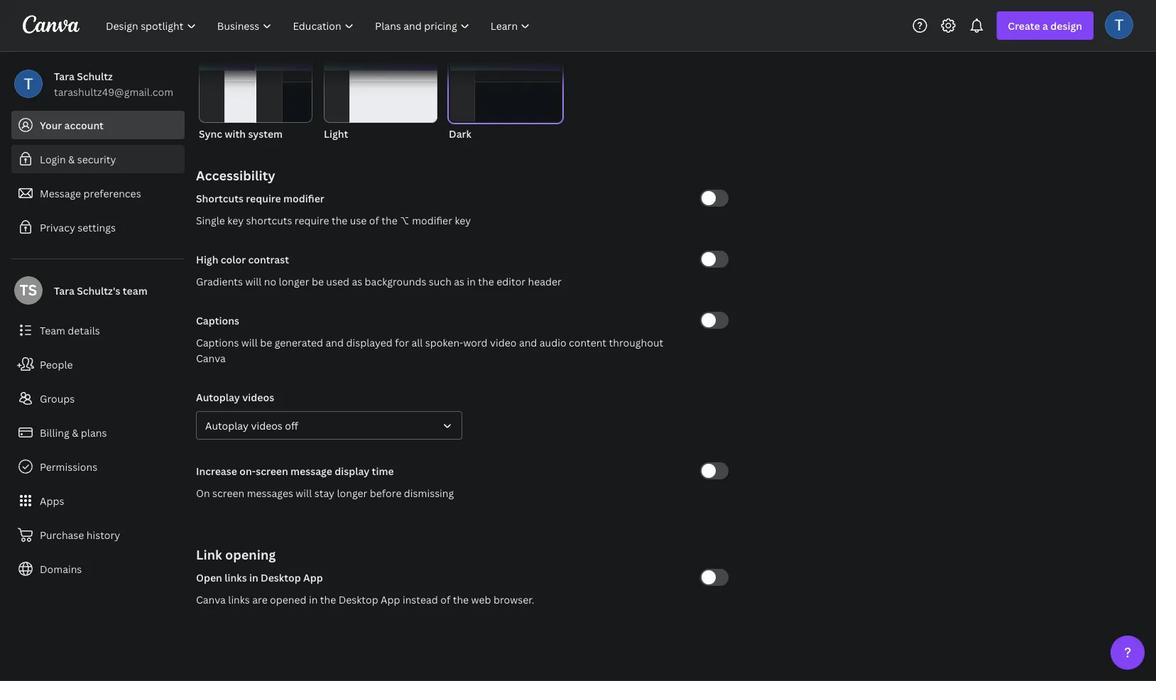 Task type: vqa. For each thing, say whether or not it's contained in the screenshot.
Category
no



Task type: describe. For each thing, give the bounding box(es) containing it.
dismissing
[[404, 486, 454, 500]]

the left use
[[332, 213, 348, 227]]

sync with system
[[199, 127, 283, 140]]

message preferences
[[40, 186, 141, 200]]

messages
[[247, 486, 293, 500]]

link
[[196, 546, 222, 563]]

header
[[528, 274, 562, 288]]

autoplay for autoplay videos off
[[205, 419, 249, 432]]

preferences
[[83, 186, 141, 200]]

instead
[[403, 593, 438, 606]]

high
[[196, 252, 218, 266]]

captions for captions will be generated and displayed for all spoken-word video and audio content throughout canva
[[196, 336, 239, 349]]

videos for autoplay videos
[[242, 390, 274, 404]]

purchase history link
[[11, 521, 185, 549]]

word
[[463, 336, 488, 349]]

autoplay videos
[[196, 390, 274, 404]]

purchase history
[[40, 528, 120, 541]]

contrast
[[248, 252, 289, 266]]

0 horizontal spatial desktop
[[261, 571, 301, 584]]

1 as from the left
[[352, 274, 362, 288]]

privacy settings
[[40, 220, 116, 234]]

are
[[252, 593, 267, 606]]

team details
[[40, 323, 100, 337]]

1 and from the left
[[326, 336, 344, 349]]

editor
[[497, 274, 526, 288]]

account
[[64, 118, 104, 132]]

light
[[324, 127, 348, 140]]

the right opened
[[320, 593, 336, 606]]

login
[[40, 152, 66, 166]]

browser.
[[494, 593, 534, 606]]

content
[[569, 336, 607, 349]]

top level navigation element
[[97, 11, 542, 40]]

backgrounds
[[365, 274, 426, 288]]

0 horizontal spatial app
[[303, 571, 323, 584]]

single
[[196, 213, 225, 227]]

create
[[1008, 19, 1040, 32]]

tara schultz's team image
[[14, 276, 43, 305]]

apps link
[[11, 486, 185, 515]]

0 horizontal spatial screen
[[212, 486, 244, 500]]

open
[[196, 571, 222, 584]]

0 vertical spatial modifier
[[283, 191, 324, 205]]

captions for captions
[[196, 314, 239, 327]]

0 vertical spatial require
[[246, 191, 281, 205]]

0 vertical spatial longer
[[279, 274, 309, 288]]

single key shortcuts require the use of the ⌥ modifier key
[[196, 213, 471, 227]]

Sync with system button
[[199, 59, 312, 141]]

for
[[395, 336, 409, 349]]

permissions
[[40, 460, 97, 473]]

& for billing
[[72, 426, 78, 439]]

used
[[326, 274, 349, 288]]

history
[[86, 528, 120, 541]]

open links in desktop app
[[196, 571, 323, 584]]

use
[[350, 213, 367, 227]]

the left ⌥
[[382, 213, 398, 227]]

domains link
[[11, 555, 185, 583]]

billing & plans link
[[11, 418, 185, 447]]

on-
[[239, 464, 256, 478]]

message
[[291, 464, 332, 478]]

a
[[1043, 19, 1048, 32]]

2 and from the left
[[519, 336, 537, 349]]

web
[[471, 593, 491, 606]]

schultz's
[[77, 284, 120, 297]]

groups
[[40, 392, 75, 405]]

security
[[77, 152, 116, 166]]

1 vertical spatial of
[[440, 593, 450, 606]]

⌥
[[400, 213, 410, 227]]

design
[[1051, 19, 1082, 32]]

tara schultz's team
[[54, 284, 147, 297]]

tara schultz tarashultz49@gmail.com
[[54, 69, 173, 98]]

spoken-
[[425, 336, 463, 349]]

1 horizontal spatial screen
[[256, 464, 288, 478]]

off
[[285, 419, 298, 432]]

link opening
[[196, 546, 276, 563]]

opening
[[225, 546, 276, 563]]

shortcuts require modifier
[[196, 191, 324, 205]]

0 vertical spatial in
[[467, 274, 476, 288]]

Dark button
[[449, 59, 562, 141]]

autoplay videos off
[[205, 419, 298, 432]]

message preferences link
[[11, 179, 185, 207]]

high color contrast
[[196, 252, 289, 266]]

increase
[[196, 464, 237, 478]]

0 horizontal spatial in
[[249, 571, 258, 584]]



Task type: locate. For each thing, give the bounding box(es) containing it.
1 vertical spatial be
[[260, 336, 272, 349]]

2 as from the left
[[454, 274, 464, 288]]

1 vertical spatial captions
[[196, 336, 239, 349]]

tara left schultz's
[[54, 284, 74, 297]]

1 canva from the top
[[196, 351, 226, 365]]

& left plans
[[72, 426, 78, 439]]

1 vertical spatial in
[[249, 571, 258, 584]]

throughout
[[609, 336, 663, 349]]

2 canva from the top
[[196, 593, 226, 606]]

0 horizontal spatial key
[[227, 213, 244, 227]]

videos up autoplay videos off
[[242, 390, 274, 404]]

1 vertical spatial longer
[[337, 486, 367, 500]]

permissions link
[[11, 452, 185, 481]]

in right opened
[[309, 593, 318, 606]]

your
[[40, 118, 62, 132]]

canva
[[196, 351, 226, 365], [196, 593, 226, 606]]

1 horizontal spatial longer
[[337, 486, 367, 500]]

modifier
[[283, 191, 324, 205], [412, 213, 452, 227]]

audio
[[540, 336, 566, 349]]

captions
[[196, 314, 239, 327], [196, 336, 239, 349]]

people
[[40, 358, 73, 371]]

billing
[[40, 426, 69, 439]]

stay
[[314, 486, 334, 500]]

login & security
[[40, 152, 116, 166]]

1 horizontal spatial and
[[519, 336, 537, 349]]

canva links are opened in the desktop app instead of the web browser.
[[196, 593, 534, 606]]

captions inside captions will be generated and displayed for all spoken-word video and audio content throughout canva
[[196, 336, 239, 349]]

autoplay for autoplay videos
[[196, 390, 240, 404]]

0 vertical spatial desktop
[[261, 571, 301, 584]]

the left the editor
[[478, 274, 494, 288]]

and left displayed
[[326, 336, 344, 349]]

such
[[429, 274, 452, 288]]

&
[[68, 152, 75, 166], [72, 426, 78, 439]]

1 vertical spatial require
[[295, 213, 329, 227]]

1 horizontal spatial as
[[454, 274, 464, 288]]

will left generated on the left of the page
[[241, 336, 258, 349]]

1 horizontal spatial key
[[455, 213, 471, 227]]

groups link
[[11, 384, 185, 413]]

autoplay down "autoplay videos"
[[205, 419, 249, 432]]

0 vertical spatial videos
[[242, 390, 274, 404]]

0 vertical spatial will
[[245, 274, 262, 288]]

canva down open
[[196, 593, 226, 606]]

videos left off
[[251, 419, 282, 432]]

modifier right ⌥
[[412, 213, 452, 227]]

desktop left instead
[[339, 593, 378, 606]]

in
[[467, 274, 476, 288], [249, 571, 258, 584], [309, 593, 318, 606]]

1 vertical spatial videos
[[251, 419, 282, 432]]

Light button
[[324, 59, 437, 141]]

message
[[40, 186, 81, 200]]

shortcuts
[[196, 191, 244, 205]]

purchase
[[40, 528, 84, 541]]

as right such
[[454, 274, 464, 288]]

will inside captions will be generated and displayed for all spoken-word video and audio content throughout canva
[[241, 336, 258, 349]]

generated
[[275, 336, 323, 349]]

in up are on the left bottom of page
[[249, 571, 258, 584]]

create a design button
[[997, 11, 1094, 40]]

details
[[68, 323, 100, 337]]

your account
[[40, 118, 104, 132]]

0 horizontal spatial of
[[369, 213, 379, 227]]

videos for autoplay videos off
[[251, 419, 282, 432]]

1 horizontal spatial require
[[295, 213, 329, 227]]

on
[[196, 486, 210, 500]]

1 horizontal spatial desktop
[[339, 593, 378, 606]]

1 vertical spatial screen
[[212, 486, 244, 500]]

all
[[411, 336, 423, 349]]

0 vertical spatial autoplay
[[196, 390, 240, 404]]

will left "stay"
[[296, 486, 312, 500]]

of right instead
[[440, 593, 450, 606]]

videos
[[242, 390, 274, 404], [251, 419, 282, 432]]

longer
[[279, 274, 309, 288], [337, 486, 367, 500]]

the left web
[[453, 593, 469, 606]]

1 vertical spatial tara
[[54, 284, 74, 297]]

the
[[332, 213, 348, 227], [382, 213, 398, 227], [478, 274, 494, 288], [320, 593, 336, 606], [453, 593, 469, 606]]

links left are on the left bottom of page
[[228, 593, 250, 606]]

videos inside button
[[251, 419, 282, 432]]

displayed
[[346, 336, 393, 349]]

0 vertical spatial canva
[[196, 351, 226, 365]]

1 vertical spatial will
[[241, 336, 258, 349]]

tara for tara schultz tarashultz49@gmail.com
[[54, 69, 74, 83]]

be left generated on the left of the page
[[260, 336, 272, 349]]

schultz
[[77, 69, 113, 83]]

2 captions from the top
[[196, 336, 239, 349]]

0 vertical spatial app
[[303, 571, 323, 584]]

key
[[227, 213, 244, 227], [455, 213, 471, 227]]

login & security link
[[11, 145, 185, 173]]

1 vertical spatial canva
[[196, 593, 226, 606]]

as right used
[[352, 274, 362, 288]]

1 horizontal spatial be
[[312, 274, 324, 288]]

your account link
[[11, 111, 185, 139]]

shortcuts
[[246, 213, 292, 227]]

1 tara from the top
[[54, 69, 74, 83]]

key right ⌥
[[455, 213, 471, 227]]

team details link
[[11, 316, 185, 344]]

1 vertical spatial app
[[381, 593, 400, 606]]

& for login
[[68, 152, 75, 166]]

tara inside tara schultz tarashultz49@gmail.com
[[54, 69, 74, 83]]

will for no
[[245, 274, 262, 288]]

2 key from the left
[[455, 213, 471, 227]]

tarashultz49@gmail.com
[[54, 85, 173, 98]]

be left used
[[312, 274, 324, 288]]

create a design
[[1008, 19, 1082, 32]]

Autoplay videos off button
[[196, 411, 462, 440]]

settings
[[78, 220, 116, 234]]

screen up messages
[[256, 464, 288, 478]]

accessibility
[[196, 167, 275, 184]]

video
[[490, 336, 517, 349]]

1 vertical spatial &
[[72, 426, 78, 439]]

1 horizontal spatial of
[[440, 593, 450, 606]]

links down link opening
[[225, 571, 247, 584]]

app left instead
[[381, 593, 400, 606]]

longer down display
[[337, 486, 367, 500]]

captions will be generated and displayed for all spoken-word video and audio content throughout canva
[[196, 336, 663, 365]]

plans
[[81, 426, 107, 439]]

0 vertical spatial screen
[[256, 464, 288, 478]]

before
[[370, 486, 402, 500]]

of right use
[[369, 213, 379, 227]]

2 vertical spatial in
[[309, 593, 318, 606]]

tara for tara schultz's team
[[54, 284, 74, 297]]

privacy
[[40, 220, 75, 234]]

privacy settings link
[[11, 213, 185, 241]]

0 vertical spatial captions
[[196, 314, 239, 327]]

0 vertical spatial &
[[68, 152, 75, 166]]

links for in
[[225, 571, 247, 584]]

and
[[326, 336, 344, 349], [519, 336, 537, 349]]

be inside captions will be generated and displayed for all spoken-word video and audio content throughout canva
[[260, 336, 272, 349]]

0 horizontal spatial longer
[[279, 274, 309, 288]]

app up opened
[[303, 571, 323, 584]]

screen down 'increase'
[[212, 486, 244, 500]]

0 horizontal spatial require
[[246, 191, 281, 205]]

canva up "autoplay videos"
[[196, 351, 226, 365]]

2 tara from the top
[[54, 284, 74, 297]]

1 vertical spatial autoplay
[[205, 419, 249, 432]]

and right video
[[519, 336, 537, 349]]

on screen messages will stay longer before dismissing
[[196, 486, 454, 500]]

domains
[[40, 562, 82, 576]]

display
[[335, 464, 369, 478]]

autoplay up autoplay videos off
[[196, 390, 240, 404]]

modifier up single key shortcuts require the use of the ⌥ modifier key
[[283, 191, 324, 205]]

0 horizontal spatial and
[[326, 336, 344, 349]]

links for are
[[228, 593, 250, 606]]

1 horizontal spatial modifier
[[412, 213, 452, 227]]

people link
[[11, 350, 185, 379]]

1 horizontal spatial app
[[381, 593, 400, 606]]

0 vertical spatial of
[[369, 213, 379, 227]]

with
[[225, 127, 246, 140]]

0 vertical spatial be
[[312, 274, 324, 288]]

time
[[372, 464, 394, 478]]

1 vertical spatial desktop
[[339, 593, 378, 606]]

& right login
[[68, 152, 75, 166]]

opened
[[270, 593, 306, 606]]

in right such
[[467, 274, 476, 288]]

apps
[[40, 494, 64, 507]]

0 horizontal spatial as
[[352, 274, 362, 288]]

0 horizontal spatial modifier
[[283, 191, 324, 205]]

1 horizontal spatial in
[[309, 593, 318, 606]]

will for be
[[241, 336, 258, 349]]

tara schultz's team element
[[14, 276, 43, 305]]

team
[[123, 284, 147, 297]]

2 horizontal spatial in
[[467, 274, 476, 288]]

0 horizontal spatial be
[[260, 336, 272, 349]]

autoplay inside button
[[205, 419, 249, 432]]

billing & plans
[[40, 426, 107, 439]]

increase on-screen message display time
[[196, 464, 394, 478]]

no
[[264, 274, 276, 288]]

be
[[312, 274, 324, 288], [260, 336, 272, 349]]

will left no
[[245, 274, 262, 288]]

longer right no
[[279, 274, 309, 288]]

require up shortcuts
[[246, 191, 281, 205]]

team
[[40, 323, 65, 337]]

gradients will no longer be used as backgrounds such as in the editor header
[[196, 274, 562, 288]]

tara schultz image
[[1105, 10, 1133, 39]]

require right shortcuts
[[295, 213, 329, 227]]

app
[[303, 571, 323, 584], [381, 593, 400, 606]]

1 key from the left
[[227, 213, 244, 227]]

captions down gradients
[[196, 314, 239, 327]]

sync
[[199, 127, 222, 140]]

2 vertical spatial will
[[296, 486, 312, 500]]

canva inside captions will be generated and displayed for all spoken-word video and audio content throughout canva
[[196, 351, 226, 365]]

1 captions from the top
[[196, 314, 239, 327]]

screen
[[256, 464, 288, 478], [212, 486, 244, 500]]

dark
[[449, 127, 471, 140]]

1 vertical spatial links
[[228, 593, 250, 606]]

captions up "autoplay videos"
[[196, 336, 239, 349]]

key right single
[[227, 213, 244, 227]]

1 vertical spatial modifier
[[412, 213, 452, 227]]

0 vertical spatial tara
[[54, 69, 74, 83]]

tara left schultz on the top left of the page
[[54, 69, 74, 83]]

0 vertical spatial links
[[225, 571, 247, 584]]

desktop up opened
[[261, 571, 301, 584]]



